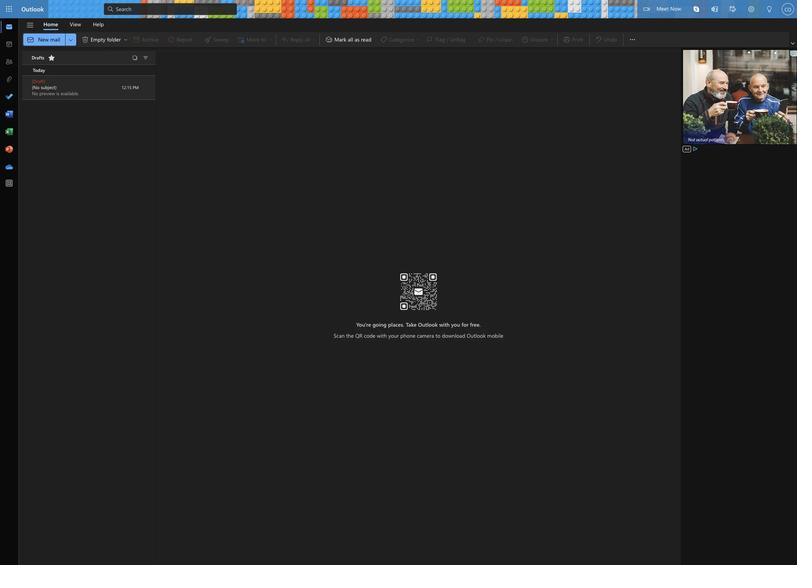 Task type: describe. For each thing, give the bounding box(es) containing it.
calendar image
[[5, 41, 13, 48]]


[[791, 42, 795, 45]]

no
[[32, 90, 38, 96]]

no preview is available.
[[32, 90, 79, 96]]

 button
[[687, 0, 706, 18]]

you're
[[356, 321, 371, 329]]

 button for 
[[123, 34, 129, 46]]

now
[[670, 5, 681, 12]]

read
[[361, 36, 372, 43]]

 button
[[761, 0, 779, 19]]

mail image
[[5, 23, 13, 31]]

you
[[451, 321, 460, 329]]

available.
[[61, 90, 79, 96]]

outlook banner
[[0, 0, 797, 19]]

 button
[[130, 52, 140, 63]]

message list section
[[22, 48, 156, 565]]

more apps image
[[5, 180, 13, 188]]


[[325, 36, 333, 43]]

view button
[[64, 18, 87, 30]]


[[748, 6, 754, 12]]

mobile
[[487, 332, 504, 340]]

powerpoint image
[[5, 146, 13, 154]]

take
[[406, 321, 417, 329]]

empty
[[91, 36, 105, 43]]


[[26, 21, 34, 29]]

phone
[[400, 332, 416, 340]]

12:15 pm
[[122, 84, 139, 90]]

preview
[[39, 90, 55, 96]]


[[81, 36, 89, 43]]

view
[[70, 20, 81, 28]]

(no subject)
[[32, 84, 57, 90]]

home
[[43, 20, 58, 28]]

(no
[[32, 84, 40, 90]]

 button
[[742, 0, 761, 19]]

camera
[[417, 332, 434, 340]]


[[730, 6, 736, 12]]


[[107, 5, 114, 13]]

today heading
[[22, 65, 156, 76]]


[[644, 6, 650, 12]]

1 horizontal spatial outlook
[[418, 321, 438, 329]]

to do image
[[5, 93, 13, 101]]

0 horizontal spatial with
[[377, 332, 387, 340]]

left-rail-appbar navigation
[[2, 18, 17, 176]]

today
[[33, 67, 45, 73]]

outlook link
[[21, 0, 44, 18]]

drafts 
[[32, 54, 55, 62]]

2 horizontal spatial outlook
[[467, 332, 486, 340]]

 button
[[724, 0, 742, 19]]

 heading
[[32, 51, 58, 65]]

 search field
[[104, 0, 237, 17]]

download
[[442, 332, 465, 340]]

 button
[[625, 32, 640, 47]]

 button
[[140, 52, 151, 63]]

help
[[93, 20, 104, 28]]

as
[[355, 36, 360, 43]]

meet now
[[657, 5, 681, 12]]

 button
[[706, 0, 724, 19]]

pm
[[133, 84, 139, 90]]


[[629, 36, 637, 43]]

Search field
[[115, 5, 233, 13]]

outlook inside banner
[[21, 5, 44, 13]]

drafts
[[32, 55, 44, 61]]

for
[[462, 321, 469, 329]]

to
[[436, 332, 440, 340]]

message list no items selected list box
[[22, 65, 156, 565]]

1 horizontal spatial with
[[439, 321, 450, 329]]

 inside  empty folder 
[[123, 37, 128, 42]]


[[712, 6, 718, 12]]



Task type: vqa. For each thing, say whether or not it's contained in the screenshot.
the Help BUTTON at the top of the page
yes



Task type: locate. For each thing, give the bounding box(es) containing it.
outlook up  button
[[21, 5, 44, 13]]

going
[[373, 321, 387, 329]]

your
[[388, 332, 399, 340]]

is
[[56, 90, 59, 96]]

 empty folder 
[[81, 36, 128, 43]]

 mark all as read
[[325, 36, 372, 43]]

 left 
[[68, 37, 74, 43]]

free.
[[470, 321, 481, 329]]

move & delete group
[[23, 32, 274, 47]]


[[143, 55, 149, 61]]

meet
[[657, 5, 669, 12]]

 button
[[790, 40, 796, 47]]

mail
[[50, 36, 60, 43]]

new
[[38, 36, 49, 43]]

outlook
[[21, 5, 44, 13], [418, 321, 438, 329], [467, 332, 486, 340]]

qr
[[355, 332, 363, 340]]

the
[[346, 332, 354, 340]]

 button right folder
[[123, 34, 129, 46]]

2 vertical spatial outlook
[[467, 332, 486, 340]]

word image
[[5, 111, 13, 119]]

with down 'going' on the left bottom
[[377, 332, 387, 340]]

ad
[[685, 146, 689, 152]]

co image
[[782, 3, 794, 15]]

1 horizontal spatial 
[[123, 37, 128, 42]]

code
[[364, 332, 375, 340]]

 right folder
[[123, 37, 128, 42]]

onedrive image
[[5, 164, 13, 171]]

outlook up camera
[[418, 321, 438, 329]]

1 horizontal spatial  button
[[123, 34, 129, 46]]

 button for 
[[65, 34, 76, 46]]

1  button from the left
[[65, 34, 76, 46]]

1 vertical spatial outlook
[[418, 321, 438, 329]]

0 horizontal spatial 
[[68, 37, 74, 43]]

 button
[[65, 34, 76, 46], [123, 34, 129, 46]]

0 vertical spatial with
[[439, 321, 450, 329]]


[[132, 55, 138, 61]]

12:15
[[122, 84, 132, 90]]

0 horizontal spatial outlook
[[21, 5, 44, 13]]

home button
[[38, 18, 64, 30]]

 button left 
[[65, 34, 76, 46]]

places.
[[388, 321, 404, 329]]

tags group
[[321, 32, 556, 47]]

help button
[[87, 18, 110, 30]]

0 horizontal spatial  button
[[65, 34, 76, 46]]

set your advertising preferences image
[[692, 146, 699, 152]]

all
[[348, 36, 353, 43]]

1 vertical spatial with
[[377, 332, 387, 340]]

folder
[[107, 36, 121, 43]]

scan
[[334, 332, 345, 340]]

2  button from the left
[[123, 34, 129, 46]]

mark
[[334, 36, 346, 43]]

navigation pane region
[[21, 48, 103, 566]]

with left 'you'
[[439, 321, 450, 329]]


[[693, 6, 700, 12]]

application
[[0, 0, 797, 566]]

0 vertical spatial outlook
[[21, 5, 44, 13]]

excel image
[[5, 128, 13, 136]]

you're going places. take outlook with you for free. scan the qr code with your phone camera to download outlook mobile
[[334, 321, 504, 340]]

[draft]
[[32, 78, 45, 84]]

tab list containing home
[[38, 18, 110, 30]]

files image
[[5, 76, 13, 83]]

 button
[[22, 19, 38, 32]]


[[767, 6, 773, 12]]

tab list
[[38, 18, 110, 30]]

outlook down the "free."
[[467, 332, 486, 340]]

 button
[[45, 52, 58, 64]]

 new mail
[[27, 36, 60, 43]]


[[68, 37, 74, 43], [123, 37, 128, 42]]

subject)
[[41, 84, 57, 90]]

with
[[439, 321, 450, 329], [377, 332, 387, 340]]

people image
[[5, 58, 13, 66]]


[[48, 54, 55, 62]]

application containing outlook
[[0, 0, 797, 566]]


[[27, 36, 34, 43]]



